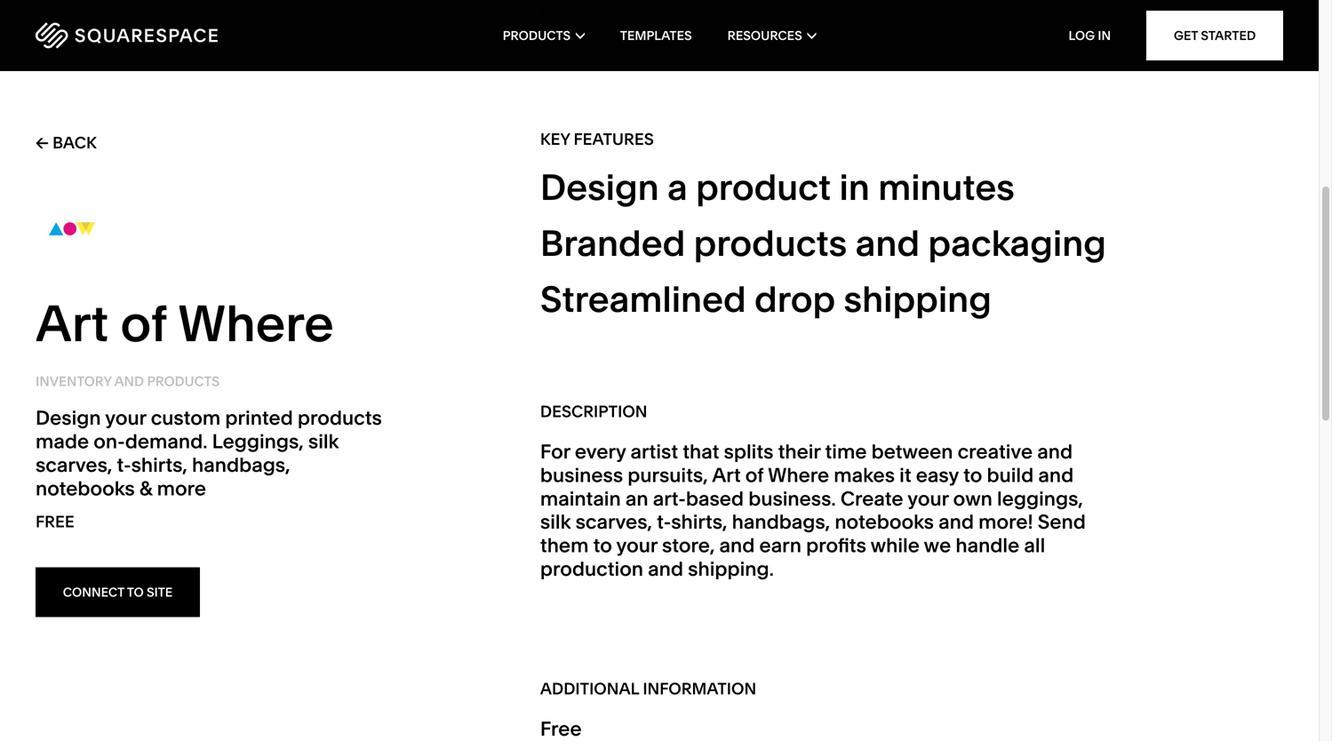Task type: vqa. For each thing, say whether or not it's contained in the screenshot.
notebooks
yes



Task type: locate. For each thing, give the bounding box(es) containing it.
silk right leggings,
[[308, 429, 339, 453]]

products inside design your custom printed products made on-demand. leggings, silk scarves, t-shirts, handbags, notebooks & more
[[298, 406, 382, 430]]

art of where
[[36, 293, 334, 354]]

1 vertical spatial where
[[768, 463, 829, 487]]

0 vertical spatial where
[[178, 293, 334, 354]]

0 vertical spatial shirts,
[[131, 453, 187, 477]]

1 horizontal spatial of
[[746, 463, 764, 487]]

0 horizontal spatial to
[[127, 585, 144, 600]]

and up shipping
[[856, 221, 920, 265]]

silk down business
[[540, 510, 571, 534]]

0 horizontal spatial scarves,
[[36, 453, 112, 477]]

design a product in minutes
[[540, 165, 1015, 209]]

branded
[[540, 221, 686, 265]]

in
[[839, 165, 870, 209]]

1 vertical spatial to
[[593, 533, 612, 557]]

1 vertical spatial silk
[[540, 510, 571, 534]]

it
[[900, 463, 912, 487]]

1 horizontal spatial free
[[540, 717, 582, 741]]

store,
[[662, 533, 715, 557]]

inventory and products
[[36, 373, 220, 390]]

2 vertical spatial your
[[616, 533, 658, 557]]

connect to site
[[63, 585, 173, 600]]

products up streamlined drop shipping
[[694, 221, 847, 265]]

t- left &
[[117, 453, 131, 477]]

1 vertical spatial design
[[36, 406, 101, 430]]

shirts, down "pursuits,"
[[671, 510, 727, 534]]

resources button
[[728, 0, 816, 71]]

shipping
[[844, 277, 992, 321]]

and right inventory
[[114, 373, 144, 390]]

0 horizontal spatial notebooks
[[36, 476, 135, 500]]

to right easy
[[964, 463, 982, 487]]

log             in link
[[1069, 28, 1111, 43]]

of
[[120, 293, 167, 354], [746, 463, 764, 487]]

1 vertical spatial handbags,
[[732, 510, 830, 534]]

additional
[[540, 679, 639, 699]]

1 vertical spatial products
[[298, 406, 382, 430]]

0 horizontal spatial shirts,
[[131, 453, 187, 477]]

0 vertical spatial free
[[36, 512, 74, 532]]

0 vertical spatial handbags,
[[192, 453, 290, 477]]

t- inside for every artist that splits their time between creative and business pursuits, art of where makes it easy to build and maintain an art-based business. create your own leggings, silk scarves, t-shirts, handbags, notebooks and more! send them to your store, and earn profits while we handle all production and shipping.
[[657, 510, 671, 534]]

1 vertical spatial notebooks
[[835, 510, 934, 534]]

features
[[574, 129, 654, 149]]

free
[[36, 512, 74, 532], [540, 717, 582, 741]]

0 vertical spatial products
[[503, 28, 571, 43]]

notebooks down "made" in the bottom of the page
[[36, 476, 135, 500]]

1 vertical spatial products
[[147, 373, 220, 390]]

business.
[[749, 486, 836, 510]]

scarves,
[[36, 453, 112, 477], [576, 510, 652, 534]]

silk
[[308, 429, 339, 453], [540, 510, 571, 534]]

design your custom printed products made on-demand. leggings, silk scarves, t-shirts, handbags, notebooks & more
[[36, 406, 382, 500]]

silk inside for every artist that splits their time between creative and business pursuits, art of where makes it easy to build and maintain an art-based business. create your own leggings, silk scarves, t-shirts, handbags, notebooks and more! send them to your store, and earn profits while we handle all production and shipping.
[[540, 510, 571, 534]]

1 horizontal spatial silk
[[540, 510, 571, 534]]

1 vertical spatial art
[[712, 463, 741, 487]]

your down inventory and products
[[105, 406, 146, 430]]

0 horizontal spatial where
[[178, 293, 334, 354]]

1 horizontal spatial t-
[[657, 510, 671, 534]]

log
[[1069, 28, 1095, 43]]

1 vertical spatial t-
[[657, 510, 671, 534]]

and up leggings,
[[1037, 440, 1073, 464]]

0 horizontal spatial of
[[120, 293, 167, 354]]

0 vertical spatial to
[[964, 463, 982, 487]]

0 vertical spatial silk
[[308, 429, 339, 453]]

art right "pursuits,"
[[712, 463, 741, 487]]

shirts, down custom
[[131, 453, 187, 477]]

1 horizontal spatial to
[[593, 533, 612, 557]]

inventory
[[36, 373, 112, 390]]

t- right an
[[657, 510, 671, 534]]

1 horizontal spatial where
[[768, 463, 829, 487]]

makes
[[834, 463, 895, 487]]

description
[[540, 402, 647, 421]]

scarves, up production at the left bottom
[[576, 510, 652, 534]]

we
[[924, 533, 951, 557]]

of right based
[[746, 463, 764, 487]]

shirts, inside for every artist that splits their time between creative and business pursuits, art of where makes it easy to build and maintain an art-based business. create your own leggings, silk scarves, t-shirts, handbags, notebooks and more! send them to your store, and earn profits while we handle all production and shipping.
[[671, 510, 727, 534]]

logo image
[[36, 197, 108, 270]]

them
[[540, 533, 589, 557]]

profits
[[806, 533, 867, 557]]

notebooks inside design your custom printed products made on-demand. leggings, silk scarves, t-shirts, handbags, notebooks & more
[[36, 476, 135, 500]]

1 vertical spatial free
[[540, 717, 582, 741]]

minutes
[[878, 165, 1015, 209]]

1 horizontal spatial scarves,
[[576, 510, 652, 534]]

scarves, left &
[[36, 453, 112, 477]]

1 horizontal spatial shirts,
[[671, 510, 727, 534]]

free up connect
[[36, 512, 74, 532]]

get started link
[[1147, 11, 1283, 60]]

design inside design your custom printed products made on-demand. leggings, silk scarves, t-shirts, handbags, notebooks & more
[[36, 406, 101, 430]]

easy
[[916, 463, 959, 487]]

art-
[[653, 486, 686, 510]]

art up inventory
[[36, 293, 109, 354]]

1 vertical spatial shirts,
[[671, 510, 727, 534]]

products
[[694, 221, 847, 265], [298, 406, 382, 430]]

streamlined
[[540, 277, 746, 321]]

branded products and packaging
[[540, 221, 1106, 265]]

made
[[36, 429, 89, 453]]

2 horizontal spatial to
[[964, 463, 982, 487]]

0 vertical spatial scarves,
[[36, 453, 112, 477]]

shirts, inside design your custom printed products made on-demand. leggings, silk scarves, t-shirts, handbags, notebooks & more
[[131, 453, 187, 477]]

your left own
[[908, 486, 949, 510]]

products right printed
[[298, 406, 382, 430]]

of inside for every artist that splits their time between creative and business pursuits, art of where makes it easy to build and maintain an art-based business. create your own leggings, silk scarves, t-shirts, handbags, notebooks and more! send them to your store, and earn profits while we handle all production and shipping.
[[746, 463, 764, 487]]

art
[[36, 293, 109, 354], [712, 463, 741, 487]]

handbags, down printed
[[192, 453, 290, 477]]

0 vertical spatial your
[[105, 406, 146, 430]]

0 horizontal spatial silk
[[308, 429, 339, 453]]

their
[[778, 440, 821, 464]]

that
[[683, 440, 719, 464]]

design down inventory
[[36, 406, 101, 430]]

production
[[540, 557, 644, 581]]

1 vertical spatial scarves,
[[576, 510, 652, 534]]

0 vertical spatial notebooks
[[36, 476, 135, 500]]

scarves, inside for every artist that splits their time between creative and business pursuits, art of where makes it easy to build and maintain an art-based business. create your own leggings, silk scarves, t-shirts, handbags, notebooks and more! send them to your store, and earn profits while we handle all production and shipping.
[[576, 510, 652, 534]]

1 vertical spatial of
[[746, 463, 764, 487]]

shirts,
[[131, 453, 187, 477], [671, 510, 727, 534]]

custom
[[151, 406, 221, 430]]

products
[[503, 28, 571, 43], [147, 373, 220, 390]]

get
[[1174, 28, 1198, 43]]

0 horizontal spatial your
[[105, 406, 146, 430]]

connect
[[63, 585, 124, 600]]

1 horizontal spatial art
[[712, 463, 741, 487]]

an
[[626, 486, 648, 510]]

free down additional
[[540, 717, 582, 741]]

0 horizontal spatial products
[[298, 406, 382, 430]]

resources
[[728, 28, 802, 43]]

t-
[[117, 453, 131, 477], [657, 510, 671, 534]]

send
[[1038, 510, 1086, 534]]

handbags,
[[192, 453, 290, 477], [732, 510, 830, 534]]

to
[[964, 463, 982, 487], [593, 533, 612, 557], [127, 585, 144, 600]]

1 vertical spatial your
[[908, 486, 949, 510]]

and
[[856, 221, 920, 265], [114, 373, 144, 390], [1037, 440, 1073, 464], [1038, 463, 1074, 487], [939, 510, 974, 534], [720, 533, 755, 557], [648, 557, 684, 581]]

1 horizontal spatial notebooks
[[835, 510, 934, 534]]

additional information
[[540, 679, 757, 699]]

0 vertical spatial design
[[540, 165, 659, 209]]

0 horizontal spatial handbags,
[[192, 453, 290, 477]]

1 horizontal spatial handbags,
[[732, 510, 830, 534]]

notebooks
[[36, 476, 135, 500], [835, 510, 934, 534]]

to left site
[[127, 585, 144, 600]]

your
[[105, 406, 146, 430], [908, 486, 949, 510], [616, 533, 658, 557]]

handbags, up shipping.
[[732, 510, 830, 534]]

splits
[[724, 440, 774, 464]]

0 horizontal spatial art
[[36, 293, 109, 354]]

while
[[871, 533, 920, 557]]

0 horizontal spatial design
[[36, 406, 101, 430]]

1 horizontal spatial products
[[503, 28, 571, 43]]

between
[[872, 440, 953, 464]]

your inside design your custom printed products made on-demand. leggings, silk scarves, t-shirts, handbags, notebooks & more
[[105, 406, 146, 430]]

0 horizontal spatial products
[[147, 373, 220, 390]]

design
[[540, 165, 659, 209], [36, 406, 101, 430]]

where
[[178, 293, 334, 354], [768, 463, 829, 487]]

artist
[[631, 440, 678, 464]]

every
[[575, 440, 626, 464]]

0 vertical spatial t-
[[117, 453, 131, 477]]

your down an
[[616, 533, 658, 557]]

1 horizontal spatial design
[[540, 165, 659, 209]]

to right them
[[593, 533, 612, 557]]

1 horizontal spatial products
[[694, 221, 847, 265]]

0 horizontal spatial t-
[[117, 453, 131, 477]]

design down key features
[[540, 165, 659, 209]]

create
[[841, 486, 904, 510]]

of up inventory and products
[[120, 293, 167, 354]]

packaging
[[928, 221, 1106, 265]]

notebooks down makes
[[835, 510, 934, 534]]



Task type: describe. For each thing, give the bounding box(es) containing it.
design for design a product in minutes
[[540, 165, 659, 209]]

shipping.
[[688, 557, 774, 581]]

own
[[953, 486, 993, 510]]

printed
[[225, 406, 293, 430]]

←
[[36, 133, 49, 152]]

0 vertical spatial art
[[36, 293, 109, 354]]

handbags, inside for every artist that splits their time between creative and business pursuits, art of where makes it easy to build and maintain an art-based business. create your own leggings, silk scarves, t-shirts, handbags, notebooks and more! send them to your store, and earn profits while we handle all production and shipping.
[[732, 510, 830, 534]]

products button
[[503, 0, 585, 71]]

get started
[[1174, 28, 1256, 43]]

leggings,
[[212, 429, 304, 453]]

creative
[[958, 440, 1033, 464]]

art inside for every artist that splits their time between creative and business pursuits, art of where makes it easy to build and maintain an art-based business. create your own leggings, silk scarves, t-shirts, handbags, notebooks and more! send them to your store, and earn profits while we handle all production and shipping.
[[712, 463, 741, 487]]

a
[[668, 165, 688, 209]]

key features
[[540, 129, 654, 149]]

build
[[987, 463, 1034, 487]]

log             in
[[1069, 28, 1111, 43]]

site
[[147, 585, 173, 600]]

drop
[[755, 277, 836, 321]]

where inside for every artist that splits their time between creative and business pursuits, art of where makes it easy to build and maintain an art-based business. create your own leggings, silk scarves, t-shirts, handbags, notebooks and more! send them to your store, and earn profits while we handle all production and shipping.
[[768, 463, 829, 487]]

product
[[696, 165, 831, 209]]

notebooks inside for every artist that splits their time between creative and business pursuits, art of where makes it easy to build and maintain an art-based business. create your own leggings, silk scarves, t-shirts, handbags, notebooks and more! send them to your store, and earn profits while we handle all production and shipping.
[[835, 510, 934, 534]]

0 vertical spatial of
[[120, 293, 167, 354]]

business
[[540, 463, 623, 487]]

templates link
[[620, 0, 692, 71]]

in
[[1098, 28, 1111, 43]]

products inside button
[[503, 28, 571, 43]]

leggings,
[[997, 486, 1083, 510]]

design for design your custom printed products made on-demand. leggings, silk scarves, t-shirts, handbags, notebooks & more
[[36, 406, 101, 430]]

pursuits,
[[628, 463, 708, 487]]

back
[[53, 133, 97, 152]]

&
[[139, 476, 152, 500]]

started
[[1201, 28, 1256, 43]]

maintain
[[540, 486, 621, 510]]

earn
[[760, 533, 802, 557]]

and right build
[[1038, 463, 1074, 487]]

more
[[157, 476, 206, 500]]

t- inside design your custom printed products made on-demand. leggings, silk scarves, t-shirts, handbags, notebooks & more
[[117, 453, 131, 477]]

1 horizontal spatial your
[[616, 533, 658, 557]]

templates
[[620, 28, 692, 43]]

streamlined drop shipping
[[540, 277, 992, 321]]

connect to site link
[[36, 567, 200, 617]]

for
[[540, 440, 570, 464]]

← back
[[36, 133, 97, 152]]

information
[[643, 679, 757, 699]]

0 horizontal spatial free
[[36, 512, 74, 532]]

time
[[825, 440, 867, 464]]

scarves, inside design your custom printed products made on-demand. leggings, silk scarves, t-shirts, handbags, notebooks & more
[[36, 453, 112, 477]]

handle
[[956, 533, 1020, 557]]

squarespace logo image
[[36, 22, 218, 49]]

based
[[686, 486, 744, 510]]

2 vertical spatial to
[[127, 585, 144, 600]]

all
[[1024, 533, 1045, 557]]

and left shipping.
[[648, 557, 684, 581]]

on-
[[94, 429, 125, 453]]

and left earn
[[720, 533, 755, 557]]

2 horizontal spatial your
[[908, 486, 949, 510]]

silk inside design your custom printed products made on-demand. leggings, silk scarves, t-shirts, handbags, notebooks & more
[[308, 429, 339, 453]]

0 vertical spatial products
[[694, 221, 847, 265]]

handbags, inside design your custom printed products made on-demand. leggings, silk scarves, t-shirts, handbags, notebooks & more
[[192, 453, 290, 477]]

and left more!
[[939, 510, 974, 534]]

more!
[[979, 510, 1033, 534]]

squarespace logo link
[[36, 22, 285, 49]]

demand.
[[125, 429, 208, 453]]

for every artist that splits their time between creative and business pursuits, art of where makes it easy to build and maintain an art-based business. create your own leggings, silk scarves, t-shirts, handbags, notebooks and more! send them to your store, and earn profits while we handle all production and shipping.
[[540, 440, 1086, 581]]

key
[[540, 129, 570, 149]]



